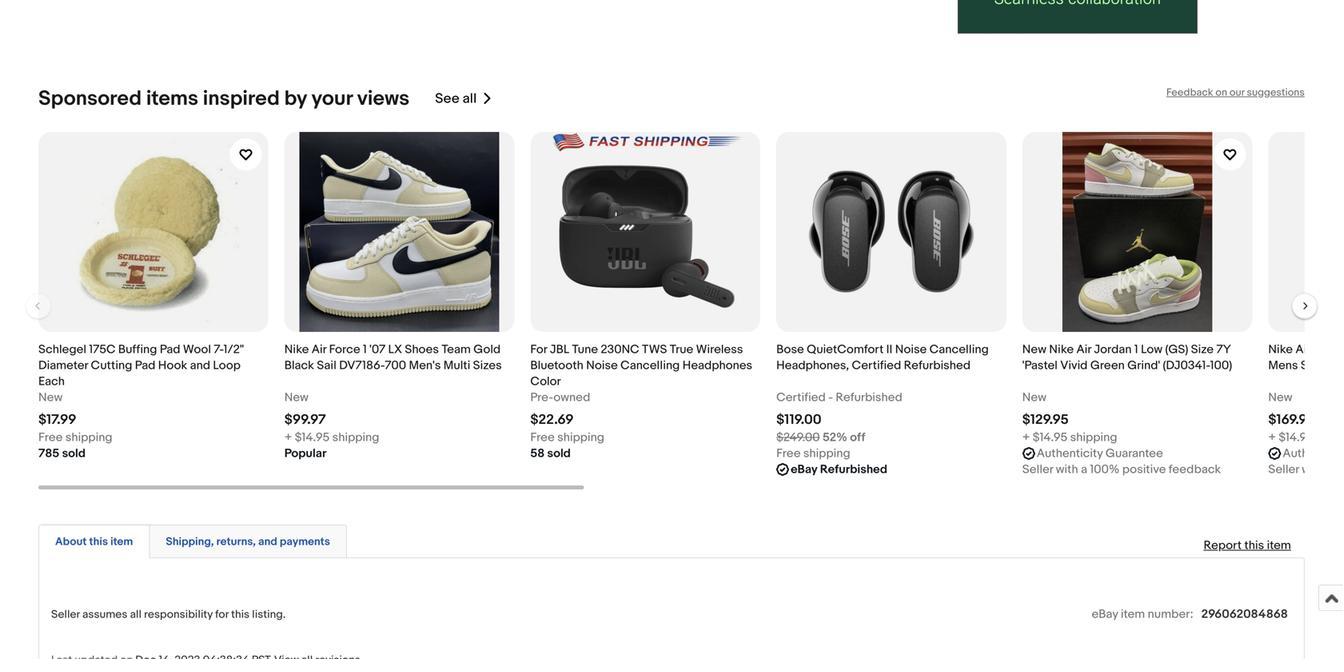 Task type: locate. For each thing, give the bounding box(es) containing it.
+ inside new $129.95 + $14.95 shipping
[[1023, 430, 1031, 445]]

1 vertical spatial certified
[[777, 390, 826, 405]]

1 nike from the left
[[285, 342, 309, 357]]

and right returns,
[[258, 535, 277, 549]]

owned
[[554, 390, 591, 405]]

1 vertical spatial refurbished
[[836, 390, 903, 405]]

(gs)
[[1166, 342, 1189, 357]]

1 vertical spatial pad
[[135, 358, 156, 373]]

item left number:
[[1122, 607, 1146, 621]]

about this item button
[[55, 534, 133, 549]]

new up $169.99 text box
[[1269, 390, 1293, 405]]

loop
[[213, 358, 241, 373]]

2 new text field from the left
[[285, 389, 309, 405]]

item for about this item
[[111, 535, 133, 549]]

men's
[[409, 358, 441, 373]]

0 vertical spatial noise
[[896, 342, 927, 357]]

force
[[329, 342, 361, 357]]

0 horizontal spatial pad
[[135, 358, 156, 373]]

headphones
[[683, 358, 753, 373]]

air inside nike air force 1 '07 lx shoes team gold black sail dv7186-700 men's multi sizes
[[312, 342, 327, 357]]

air up vivid
[[1077, 342, 1092, 357]]

noise down tune
[[587, 358, 618, 373]]

$14.95 for $169.99
[[1280, 430, 1314, 445]]

1 vertical spatial ebay
[[1092, 607, 1119, 621]]

+ inside new $169.99 + $14.95 shipp
[[1269, 430, 1277, 445]]

air inside nike air jorda
[[1296, 342, 1311, 357]]

feedback
[[1167, 86, 1214, 99]]

all right assumes
[[130, 608, 142, 621]]

new for $99.97
[[285, 390, 309, 405]]

new up 'pastel
[[1023, 342, 1047, 357]]

Authenticity Guarantee text field
[[1037, 445, 1164, 461]]

with inside text field
[[1303, 462, 1325, 477]]

new up $129.95 text field
[[1023, 390, 1047, 405]]

2 sold from the left
[[548, 446, 571, 461]]

+ $14.95 shipping text field
[[285, 429, 380, 445], [1023, 429, 1118, 445]]

with inside text field
[[1057, 462, 1079, 477]]

item right report
[[1268, 538, 1292, 553]]

0 horizontal spatial a
[[1082, 462, 1088, 477]]

$14.95 inside new $169.99 + $14.95 shipp
[[1280, 430, 1314, 445]]

0 horizontal spatial air
[[312, 342, 327, 357]]

jordan
[[1095, 342, 1132, 357]]

nike left jorda
[[1269, 342, 1294, 357]]

item
[[111, 535, 133, 549], [1268, 538, 1292, 553], [1122, 607, 1146, 621]]

report this item link
[[1197, 530, 1300, 561]]

$99.97 text field
[[285, 411, 326, 428]]

multi
[[444, 358, 471, 373]]

free shipping text field down $249.00 at the bottom right of the page
[[777, 445, 851, 461]]

a left 100%
[[1082, 462, 1088, 477]]

bose
[[777, 342, 805, 357]]

Free shipping text field
[[38, 429, 113, 445], [777, 445, 851, 461]]

+ $14.95 shipping text field for $129.95
[[1023, 429, 1118, 445]]

0 vertical spatial pad
[[160, 342, 180, 357]]

and
[[190, 358, 210, 373], [258, 535, 277, 549]]

1 air from the left
[[312, 342, 327, 357]]

sold right "785"
[[62, 446, 86, 461]]

item inside 'button'
[[111, 535, 133, 549]]

+ inside the new $99.97 + $14.95 shipping popular
[[285, 430, 292, 445]]

1 horizontal spatial and
[[258, 535, 277, 549]]

1 vertical spatial cancelling
[[621, 358, 680, 373]]

with for $129.95
[[1057, 462, 1079, 477]]

0 vertical spatial certified
[[852, 358, 902, 373]]

new inside new $169.99 + $14.95 shipp
[[1269, 390, 1293, 405]]

$14.95 down $129.95
[[1033, 430, 1068, 445]]

1 left '07
[[363, 342, 367, 357]]

listing.
[[252, 608, 286, 621]]

3 + from the left
[[1269, 430, 1277, 445]]

item for report this item
[[1268, 538, 1292, 553]]

0 horizontal spatial free shipping text field
[[38, 429, 113, 445]]

tab list
[[38, 521, 1306, 558]]

1
[[363, 342, 367, 357], [1135, 342, 1139, 357]]

100)
[[1211, 358, 1233, 373]]

item right about
[[111, 535, 133, 549]]

1 + $14.95 shipping text field from the left
[[285, 429, 380, 445]]

1 horizontal spatial $14.95
[[1033, 430, 1068, 445]]

low
[[1142, 342, 1163, 357]]

ebay down $249.00 at the bottom right of the page
[[791, 462, 818, 477]]

+ for $169.99
[[1269, 430, 1277, 445]]

2 authenticity from the left
[[1284, 446, 1344, 461]]

authenticity inside 'text box'
[[1037, 446, 1104, 461]]

$17.99 text field
[[38, 411, 76, 428]]

eBay Refurbished text field
[[791, 461, 888, 477]]

sponsored items inspired by your views
[[38, 86, 410, 111]]

certified up $119.00
[[777, 390, 826, 405]]

seller with a 100% positive feedback
[[1023, 462, 1222, 477]]

+ $14.95 shipp text field
[[1269, 429, 1344, 445]]

2 horizontal spatial new text field
[[1269, 389, 1293, 405]]

sold down free shipping text field
[[548, 446, 571, 461]]

free inside certified - refurbished $119.00 $249.00 52% off free shipping
[[777, 446, 801, 461]]

nike up black
[[285, 342, 309, 357]]

0 horizontal spatial new text field
[[38, 389, 63, 405]]

1 horizontal spatial sold
[[548, 446, 571, 461]]

Seller with a 99 text field
[[1269, 461, 1344, 477]]

0 horizontal spatial cancelling
[[621, 358, 680, 373]]

ii
[[887, 342, 893, 357]]

0 horizontal spatial and
[[190, 358, 210, 373]]

tab list containing about this item
[[38, 521, 1306, 558]]

with down authenticity guarantee 'text box'
[[1057, 462, 1079, 477]]

new inside the new $99.97 + $14.95 shipping popular
[[285, 390, 309, 405]]

with
[[1057, 462, 1079, 477], [1303, 462, 1325, 477]]

all
[[463, 90, 477, 107], [130, 608, 142, 621]]

free shipping text field down $17.99 on the left bottom
[[38, 429, 113, 445]]

shipping
[[65, 430, 113, 445], [333, 430, 380, 445], [558, 430, 605, 445], [1071, 430, 1118, 445], [804, 446, 851, 461]]

authenticity guarantee
[[1037, 446, 1164, 461]]

1 horizontal spatial pad
[[160, 342, 180, 357]]

1 with from the left
[[1057, 462, 1079, 477]]

0 horizontal spatial authenticity
[[1037, 446, 1104, 461]]

seller down $129.95
[[1023, 462, 1054, 477]]

free inside schlegel 175c buffing pad wool 7-1/2" diameter cutting pad hook and loop each new $17.99 free shipping 785 sold
[[38, 430, 63, 445]]

1 vertical spatial noise
[[587, 358, 618, 373]]

230nc
[[601, 342, 640, 357]]

2 + from the left
[[1023, 430, 1031, 445]]

new text field up $169.99 text box
[[1269, 389, 1293, 405]]

0 horizontal spatial 1
[[363, 342, 367, 357]]

58
[[531, 446, 545, 461]]

pad down buffing
[[135, 358, 156, 373]]

1 vertical spatial and
[[258, 535, 277, 549]]

See all text field
[[435, 90, 477, 107]]

1 authenticity from the left
[[1037, 446, 1104, 461]]

a for $129.95
[[1082, 462, 1088, 477]]

Authenticity text field
[[1284, 445, 1344, 461]]

team
[[442, 342, 471, 357]]

$14.95 down $169.99 text box
[[1280, 430, 1314, 445]]

1 $14.95 from the left
[[295, 430, 330, 445]]

$119.00 text field
[[777, 411, 822, 428]]

3 air from the left
[[1296, 342, 1311, 357]]

new up $99.97 text box
[[285, 390, 309, 405]]

ebay for ebay refurbished
[[791, 462, 818, 477]]

$14.95 up popular text box
[[295, 430, 330, 445]]

2 horizontal spatial +
[[1269, 430, 1277, 445]]

$14.95 inside the new $99.97 + $14.95 shipping popular
[[295, 430, 330, 445]]

free up "785"
[[38, 430, 63, 445]]

ebay
[[791, 462, 818, 477], [1092, 607, 1119, 621]]

and inside shipping, returns, and payments button
[[258, 535, 277, 549]]

0 vertical spatial ebay
[[791, 462, 818, 477]]

+ up popular text box
[[285, 430, 292, 445]]

0 horizontal spatial this
[[89, 535, 108, 549]]

0 vertical spatial all
[[463, 90, 477, 107]]

2 + $14.95 shipping text field from the left
[[1023, 429, 1118, 445]]

$129.95 text field
[[1023, 411, 1069, 428]]

shipping inside new $129.95 + $14.95 shipping
[[1071, 430, 1118, 445]]

size
[[1192, 342, 1215, 357]]

all right see
[[463, 90, 477, 107]]

new text field down each
[[38, 389, 63, 405]]

0 horizontal spatial nike
[[285, 342, 309, 357]]

1 horizontal spatial seller
[[1023, 462, 1054, 477]]

$99.97
[[285, 411, 326, 428]]

1 a from the left
[[1082, 462, 1088, 477]]

this right about
[[89, 535, 108, 549]]

new
[[1023, 342, 1047, 357], [38, 390, 63, 405], [285, 390, 309, 405], [1023, 390, 1047, 405], [1269, 390, 1293, 405]]

ebay inside text field
[[791, 462, 818, 477]]

2 horizontal spatial nike
[[1269, 342, 1294, 357]]

authenticity down new $129.95 + $14.95 shipping
[[1037, 446, 1104, 461]]

cancelling
[[930, 342, 989, 357], [621, 358, 680, 373]]

cancelling inside for jbl tune 230nc tws true wireless bluetooth noise cancelling headphones color pre-owned $22.69 free shipping 58 sold
[[621, 358, 680, 373]]

new down each
[[38, 390, 63, 405]]

cancelling right ii
[[930, 342, 989, 357]]

report
[[1205, 538, 1243, 553]]

2 air from the left
[[1077, 342, 1092, 357]]

air for $169.99
[[1296, 342, 1311, 357]]

this right report
[[1245, 538, 1265, 553]]

2 horizontal spatial this
[[1245, 538, 1265, 553]]

our
[[1230, 86, 1245, 99]]

1 horizontal spatial authenticity
[[1284, 446, 1344, 461]]

0 vertical spatial cancelling
[[930, 342, 989, 357]]

0 horizontal spatial +
[[285, 430, 292, 445]]

refurbished inside ebay refurbished text field
[[821, 462, 888, 477]]

pad up hook
[[160, 342, 180, 357]]

$14.95 for $99.97
[[295, 430, 330, 445]]

each
[[38, 374, 65, 389]]

1 horizontal spatial 1
[[1135, 342, 1139, 357]]

+ down $169.99
[[1269, 430, 1277, 445]]

buffing
[[118, 342, 157, 357]]

1 left low
[[1135, 342, 1139, 357]]

0 vertical spatial refurbished
[[905, 358, 971, 373]]

nike inside nike air jorda
[[1269, 342, 1294, 357]]

0 horizontal spatial ebay
[[791, 462, 818, 477]]

2 horizontal spatial item
[[1268, 538, 1292, 553]]

2 horizontal spatial $14.95
[[1280, 430, 1314, 445]]

a inside seller with a 100% positive feedback text field
[[1082, 462, 1088, 477]]

2 a from the left
[[1328, 462, 1334, 477]]

this for report
[[1245, 538, 1265, 553]]

1 horizontal spatial item
[[1122, 607, 1146, 621]]

+ $14.95 shipping text field up popular
[[285, 429, 380, 445]]

seller inside text field
[[1269, 462, 1300, 477]]

certified down ii
[[852, 358, 902, 373]]

3 new text field from the left
[[1269, 389, 1293, 405]]

2 horizontal spatial air
[[1296, 342, 1311, 357]]

a left 99 at right
[[1328, 462, 1334, 477]]

2 1 from the left
[[1135, 342, 1139, 357]]

certified - refurbished $119.00 $249.00 52% off free shipping
[[777, 390, 903, 461]]

0 horizontal spatial sold
[[62, 446, 86, 461]]

shipping inside certified - refurbished $119.00 $249.00 52% off free shipping
[[804, 446, 851, 461]]

+ down $129.95 text field
[[1023, 430, 1031, 445]]

free up 58
[[531, 430, 555, 445]]

noise
[[896, 342, 927, 357], [587, 358, 618, 373]]

free down $249.00 at the bottom right of the page
[[777, 446, 801, 461]]

air left jorda
[[1296, 342, 1311, 357]]

1 horizontal spatial ebay
[[1092, 607, 1119, 621]]

this inside 'button'
[[89, 535, 108, 549]]

1 horizontal spatial free
[[531, 430, 555, 445]]

0 horizontal spatial item
[[111, 535, 133, 549]]

shoes
[[405, 342, 439, 357]]

new text field for $17.99
[[38, 389, 63, 405]]

1 horizontal spatial a
[[1328, 462, 1334, 477]]

58 sold text field
[[531, 445, 571, 461]]

1 horizontal spatial noise
[[896, 342, 927, 357]]

new inside new nike air jordan 1 low (gs) size 7y 'pastel vivid green grind' (dj0341-100)
[[1023, 342, 1047, 357]]

$129.95
[[1023, 411, 1069, 428]]

+ $14.95 shipping text field down $129.95 text field
[[1023, 429, 1118, 445]]

New text field
[[38, 389, 63, 405], [285, 389, 309, 405], [1269, 389, 1293, 405]]

new for nike
[[1023, 342, 1047, 357]]

2 horizontal spatial seller
[[1269, 462, 1300, 477]]

quietcomfort
[[807, 342, 884, 357]]

1 horizontal spatial nike
[[1050, 342, 1074, 357]]

1 horizontal spatial new text field
[[285, 389, 309, 405]]

free inside for jbl tune 230nc tws true wireless bluetooth noise cancelling headphones color pre-owned $22.69 free shipping 58 sold
[[531, 430, 555, 445]]

1 vertical spatial all
[[130, 608, 142, 621]]

previous price $249.00 52% off text field
[[777, 429, 866, 445]]

3 nike from the left
[[1269, 342, 1294, 357]]

1 horizontal spatial certified
[[852, 358, 902, 373]]

nike inside nike air force 1 '07 lx shoes team gold black sail dv7186-700 men's multi sizes
[[285, 342, 309, 357]]

new inside schlegel 175c buffing pad wool 7-1/2" diameter cutting pad hook and loop each new $17.99 free shipping 785 sold
[[38, 390, 63, 405]]

2 horizontal spatial free
[[777, 446, 801, 461]]

1 1 from the left
[[363, 342, 367, 357]]

1 horizontal spatial with
[[1303, 462, 1325, 477]]

a inside seller with a 99 text field
[[1328, 462, 1334, 477]]

air for $99.97
[[312, 342, 327, 357]]

1 horizontal spatial + $14.95 shipping text field
[[1023, 429, 1118, 445]]

nike up vivid
[[1050, 342, 1074, 357]]

air up sail
[[312, 342, 327, 357]]

seller for $169.99
[[1269, 462, 1300, 477]]

vivid
[[1061, 358, 1088, 373]]

0 horizontal spatial certified
[[777, 390, 826, 405]]

1 + from the left
[[285, 430, 292, 445]]

cancelling down tws at the bottom
[[621, 358, 680, 373]]

new inside new $129.95 + $14.95 shipping
[[1023, 390, 1047, 405]]

$22.69
[[531, 411, 574, 428]]

0 horizontal spatial with
[[1057, 462, 1079, 477]]

seller assumes all responsibility for this listing.
[[51, 608, 286, 621]]

shipping, returns, and payments button
[[166, 534, 330, 549]]

Seller with a 100% positive feedback text field
[[1023, 461, 1222, 477]]

1 horizontal spatial +
[[1023, 430, 1031, 445]]

noise right ii
[[896, 342, 927, 357]]

feedback on our suggestions link
[[1167, 86, 1306, 99]]

1 horizontal spatial cancelling
[[930, 342, 989, 357]]

about
[[55, 535, 87, 549]]

0 horizontal spatial + $14.95 shipping text field
[[285, 429, 380, 445]]

2 nike from the left
[[1050, 342, 1074, 357]]

refurbished
[[905, 358, 971, 373], [836, 390, 903, 405], [821, 462, 888, 477]]

seller inside text field
[[1023, 462, 1054, 477]]

on
[[1216, 86, 1228, 99]]

refurbished inside bose quietcomfort ii noise cancelling headphones, certified refurbished
[[905, 358, 971, 373]]

ebay left number:
[[1092, 607, 1119, 621]]

and down wool
[[190, 358, 210, 373]]

$17.99
[[38, 411, 76, 428]]

2 with from the left
[[1303, 462, 1325, 477]]

$119.00
[[777, 411, 822, 428]]

2 $14.95 from the left
[[1033, 430, 1068, 445]]

$14.95 inside new $129.95 + $14.95 shipping
[[1033, 430, 1068, 445]]

3 $14.95 from the left
[[1280, 430, 1314, 445]]

new text field up $99.97 text box
[[285, 389, 309, 405]]

diameter
[[38, 358, 88, 373]]

$14.95 for $129.95
[[1033, 430, 1068, 445]]

0 horizontal spatial noise
[[587, 358, 618, 373]]

with down authenticity "text box"
[[1303, 462, 1325, 477]]

shipping,
[[166, 535, 214, 549]]

this right for
[[231, 608, 250, 621]]

seller left assumes
[[51, 608, 80, 621]]

certified
[[852, 358, 902, 373], [777, 390, 826, 405]]

100%
[[1091, 462, 1120, 477]]

0 vertical spatial and
[[190, 358, 210, 373]]

authenticity up seller with a 99
[[1284, 446, 1344, 461]]

Free shipping text field
[[531, 429, 605, 445]]

seller down authenticity "text box"
[[1269, 462, 1300, 477]]

2 vertical spatial refurbished
[[821, 462, 888, 477]]

1 sold from the left
[[62, 446, 86, 461]]

0 horizontal spatial free
[[38, 430, 63, 445]]

1 new text field from the left
[[38, 389, 63, 405]]

$169.99 text field
[[1269, 411, 1316, 428]]

1 horizontal spatial air
[[1077, 342, 1092, 357]]

0 horizontal spatial $14.95
[[295, 430, 330, 445]]

free
[[38, 430, 63, 445], [531, 430, 555, 445], [777, 446, 801, 461]]



Task type: describe. For each thing, give the bounding box(es) containing it.
New text field
[[1023, 389, 1047, 405]]

785 sold text field
[[38, 445, 86, 461]]

shipping inside the new $99.97 + $14.95 shipping popular
[[333, 430, 380, 445]]

1 inside new nike air jordan 1 low (gs) size 7y 'pastel vivid green grind' (dj0341-100)
[[1135, 342, 1139, 357]]

your
[[312, 86, 353, 111]]

1 horizontal spatial this
[[231, 608, 250, 621]]

ebay refurbished
[[791, 462, 888, 477]]

seller with a 99
[[1269, 462, 1344, 477]]

views
[[357, 86, 410, 111]]

new $129.95 + $14.95 shipping
[[1023, 390, 1118, 445]]

for
[[531, 342, 547, 357]]

shipp
[[1317, 430, 1344, 445]]

cutting
[[91, 358, 132, 373]]

7-
[[214, 342, 224, 357]]

black
[[285, 358, 314, 373]]

sold inside schlegel 175c buffing pad wool 7-1/2" diameter cutting pad hook and loop each new $17.99 free shipping 785 sold
[[62, 446, 86, 461]]

sail
[[317, 358, 337, 373]]

Popular text field
[[285, 445, 327, 461]]

and inside schlegel 175c buffing pad wool 7-1/2" diameter cutting pad hook and loop each new $17.99 free shipping 785 sold
[[190, 358, 210, 373]]

(dj0341-
[[1164, 358, 1211, 373]]

52%
[[823, 430, 848, 445]]

'07
[[370, 342, 386, 357]]

shipping, returns, and payments
[[166, 535, 330, 549]]

Pre-owned text field
[[531, 389, 591, 405]]

certified inside certified - refurbished $119.00 $249.00 52% off free shipping
[[777, 390, 826, 405]]

$249.00
[[777, 430, 820, 445]]

seller for $129.95
[[1023, 462, 1054, 477]]

7y
[[1217, 342, 1232, 357]]

sold inside for jbl tune 230nc tws true wireless bluetooth noise cancelling headphones color pre-owned $22.69 free shipping 58 sold
[[548, 446, 571, 461]]

0 horizontal spatial all
[[130, 608, 142, 621]]

feedback
[[1169, 462, 1222, 477]]

nike inside new nike air jordan 1 low (gs) size 7y 'pastel vivid green grind' (dj0341-100)
[[1050, 342, 1074, 357]]

grind'
[[1128, 358, 1161, 373]]

new for $169.99
[[1269, 390, 1293, 405]]

+ $14.95 shipping text field for $99.97
[[285, 429, 380, 445]]

785
[[38, 446, 59, 461]]

items
[[146, 86, 198, 111]]

wireless
[[696, 342, 744, 357]]

a for $169.99
[[1328, 462, 1334, 477]]

-
[[829, 390, 834, 405]]

shipping inside for jbl tune 230nc tws true wireless bluetooth noise cancelling headphones color pre-owned $22.69 free shipping 58 sold
[[558, 430, 605, 445]]

bose quietcomfort ii noise cancelling headphones, certified refurbished
[[777, 342, 989, 373]]

inspired
[[203, 86, 280, 111]]

+ for $99.97
[[285, 430, 292, 445]]

new nike air jordan 1 low (gs) size 7y 'pastel vivid green grind' (dj0341-100)
[[1023, 342, 1233, 373]]

noise inside for jbl tune 230nc tws true wireless bluetooth noise cancelling headphones color pre-owned $22.69 free shipping 58 sold
[[587, 358, 618, 373]]

sizes
[[473, 358, 502, 373]]

new $99.97 + $14.95 shipping popular
[[285, 390, 380, 461]]

number:
[[1148, 607, 1194, 621]]

air inside new nike air jordan 1 low (gs) size 7y 'pastel vivid green grind' (dj0341-100)
[[1077, 342, 1092, 357]]

1 horizontal spatial free shipping text field
[[777, 445, 851, 461]]

new for $129.95
[[1023, 390, 1047, 405]]

shipping inside schlegel 175c buffing pad wool 7-1/2" diameter cutting pad hook and loop each new $17.99 free shipping 785 sold
[[65, 430, 113, 445]]

296062084868
[[1202, 607, 1289, 621]]

1 inside nike air force 1 '07 lx shoes team gold black sail dv7186-700 men's multi sizes
[[363, 342, 367, 357]]

wool
[[183, 342, 211, 357]]

nike air force 1 '07 lx shoes team gold black sail dv7186-700 men's multi sizes
[[285, 342, 502, 373]]

true
[[670, 342, 694, 357]]

$169.99
[[1269, 411, 1316, 428]]

nike air jorda
[[1269, 342, 1344, 373]]

feedback on our suggestions
[[1167, 86, 1306, 99]]

this for about
[[89, 535, 108, 549]]

headphones,
[[777, 358, 850, 373]]

99
[[1337, 462, 1344, 477]]

new $169.99 + $14.95 shipp
[[1269, 390, 1344, 445]]

returns,
[[216, 535, 256, 549]]

1 horizontal spatial all
[[463, 90, 477, 107]]

certified inside bose quietcomfort ii noise cancelling headphones, certified refurbished
[[852, 358, 902, 373]]

noise inside bose quietcomfort ii noise cancelling headphones, certified refurbished
[[896, 342, 927, 357]]

lx
[[388, 342, 402, 357]]

'pastel
[[1023, 358, 1058, 373]]

for
[[215, 608, 229, 621]]

positive
[[1123, 462, 1167, 477]]

ebay for ebay item number: 296062084868
[[1092, 607, 1119, 621]]

with for $169.99
[[1303, 462, 1325, 477]]

175c
[[89, 342, 116, 357]]

cancelling inside bose quietcomfort ii noise cancelling headphones, certified refurbished
[[930, 342, 989, 357]]

new text field for $99.97
[[285, 389, 309, 405]]

see all
[[435, 90, 477, 107]]

guarantee
[[1106, 446, 1164, 461]]

report this item
[[1205, 538, 1292, 553]]

nike for $99.97
[[285, 342, 309, 357]]

pre-
[[531, 390, 554, 405]]

hook
[[158, 358, 187, 373]]

700
[[385, 358, 406, 373]]

gold
[[474, 342, 501, 357]]

new text field for $169.99
[[1269, 389, 1293, 405]]

$22.69 text field
[[531, 411, 574, 428]]

schlegel
[[38, 342, 86, 357]]

authenticity for authenticity
[[1284, 446, 1344, 461]]

by
[[284, 86, 307, 111]]

green
[[1091, 358, 1125, 373]]

sponsored
[[38, 86, 142, 111]]

ebay item number: 296062084868
[[1092, 607, 1289, 621]]

1/2"
[[224, 342, 244, 357]]

0 horizontal spatial seller
[[51, 608, 80, 621]]

color
[[531, 374, 561, 389]]

refurbished inside certified - refurbished $119.00 $249.00 52% off free shipping
[[836, 390, 903, 405]]

+ for $129.95
[[1023, 430, 1031, 445]]

Certified - Refurbished text field
[[777, 389, 903, 405]]

responsibility
[[144, 608, 213, 621]]

dv7186-
[[339, 358, 385, 373]]

for jbl tune 230nc tws true wireless bluetooth noise cancelling headphones color pre-owned $22.69 free shipping 58 sold
[[531, 342, 753, 461]]

bluetooth
[[531, 358, 584, 373]]

popular
[[285, 446, 327, 461]]

jbl
[[550, 342, 570, 357]]

nike for $169.99
[[1269, 342, 1294, 357]]

payments
[[280, 535, 330, 549]]

advertisement region
[[958, 0, 1198, 33]]

off
[[851, 430, 866, 445]]

tune
[[572, 342, 598, 357]]

tws
[[642, 342, 668, 357]]

assumes
[[82, 608, 128, 621]]

see
[[435, 90, 460, 107]]

jorda
[[1314, 342, 1344, 357]]

authenticity for authenticity guarantee
[[1037, 446, 1104, 461]]



Task type: vqa. For each thing, say whether or not it's contained in the screenshot.
"(264,458)"
no



